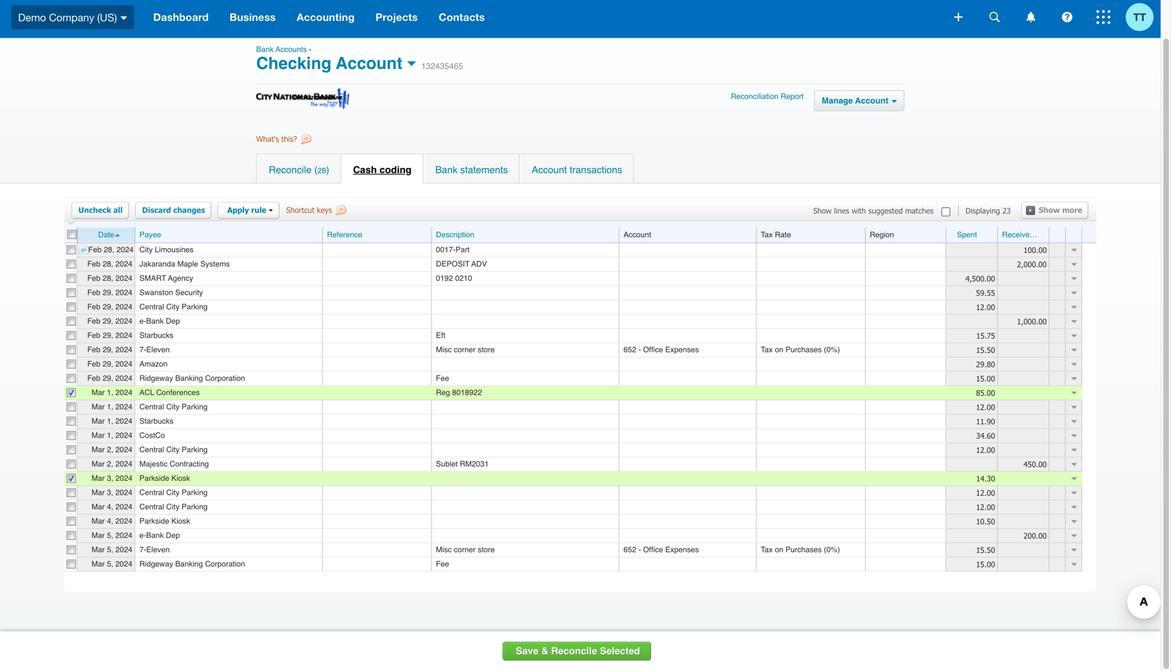 Task type: locate. For each thing, give the bounding box(es) containing it.
0 vertical spatial 15.00
[[976, 374, 995, 383]]

1 vertical spatial purchases
[[785, 545, 822, 554]]

city for mar 3, 2024
[[166, 488, 179, 497]]

2024 up feb 29, 2024 amazon
[[115, 345, 132, 354]]

parkside
[[139, 474, 169, 483], [139, 517, 169, 525]]

show lines with suggested matches
[[813, 206, 934, 215]]

0 vertical spatial 15.50
[[976, 345, 995, 355]]

4 parking from the top
[[182, 488, 208, 497]]

starbucks up costco
[[139, 417, 174, 425]]

2 - from the top
[[638, 545, 641, 554]]

office
[[643, 345, 663, 354], [643, 545, 663, 554]]

9 mar from the top
[[92, 502, 105, 511]]

2 5, from the top
[[107, 545, 113, 554]]

1 fee from the top
[[436, 374, 449, 383]]

2 parking from the top
[[182, 402, 208, 411]]

1 vertical spatial misc corner store
[[436, 545, 495, 554]]

2 office from the top
[[643, 545, 663, 554]]

jakaranda
[[139, 260, 175, 268]]

tax
[[761, 230, 773, 239], [761, 345, 773, 354], [761, 545, 773, 554]]

0 vertical spatial tax on purchases (0%)
[[761, 345, 840, 354]]

(0%)
[[824, 345, 840, 354], [824, 545, 840, 554]]

12.00 down 59.55
[[976, 302, 995, 312]]

4 mar from the top
[[92, 431, 105, 440]]

29, up feb 29, 2024 e-bank dep at the left of the page
[[103, 302, 113, 311]]

expenses for mar 5, 2024 7-eleven
[[665, 545, 699, 554]]

1 vertical spatial 5,
[[107, 545, 113, 554]]

bank left statements
[[435, 164, 458, 175]]

show more link
[[1026, 202, 1089, 220]]

1 banking from the top
[[175, 374, 203, 383]]

2024 up feb 29, 2024 7-eleven
[[115, 331, 132, 340]]

feb for 15.75
[[87, 331, 100, 340]]

0 vertical spatial 2,
[[107, 445, 113, 454]]

e- down mar 4, 2024 parkside kiosk
[[139, 531, 146, 540]]

4, up the mar 5, 2024 e-bank dep
[[107, 517, 113, 525]]

1, down mar 1, 2024 starbucks
[[107, 431, 113, 440]]

banking down the mar 5, 2024 e-bank dep
[[175, 560, 203, 568]]

mar for mar 4, 2024 parkside kiosk
[[92, 517, 105, 525]]

0 vertical spatial corporation
[[205, 374, 245, 383]]

652 - office expenses
[[623, 345, 699, 354], [623, 545, 699, 554]]

0 vertical spatial tax
[[761, 230, 773, 239]]

5, down the mar 5, 2024 7-eleven
[[107, 560, 113, 568]]

store
[[478, 345, 495, 354], [478, 545, 495, 554]]

ridgeway down the mar 5, 2024 7-eleven
[[139, 560, 173, 568]]

1 vertical spatial corner
[[454, 545, 476, 554]]

12.00 down 14.30
[[976, 488, 995, 498]]

mar for mar 1, 2024 starbucks
[[92, 417, 105, 425]]

&
[[541, 645, 548, 657]]

2 horizontal spatial svg image
[[1096, 10, 1110, 24]]

12.00 down the '85.00'
[[976, 402, 995, 412]]

1 15.00 from the top
[[976, 374, 995, 383]]

1 vertical spatial eleven
[[146, 545, 170, 554]]

1 expenses from the top
[[665, 345, 699, 354]]

2 2, from the top
[[107, 460, 113, 468]]

6 mar from the top
[[92, 460, 105, 468]]

29, down feb 28, 2024 smart agency
[[103, 288, 113, 297]]

5,
[[107, 531, 113, 540], [107, 545, 113, 554], [107, 560, 113, 568]]

city
[[139, 245, 153, 254], [166, 302, 179, 311], [166, 402, 179, 411], [166, 445, 179, 454], [166, 488, 179, 497], [166, 502, 179, 511]]

1 misc corner store from the top
[[436, 345, 495, 354]]

2 vertical spatial 5,
[[107, 560, 113, 568]]

1 15.50 from the top
[[976, 345, 995, 355]]

2,
[[107, 445, 113, 454], [107, 460, 113, 468]]

2 29, from the top
[[103, 302, 113, 311]]

7- down the mar 5, 2024 e-bank dep
[[139, 545, 146, 554]]

11 mar from the top
[[92, 531, 105, 540]]

2024 up mar 4, 2024 parkside kiosk
[[115, 502, 132, 511]]

85.00
[[976, 388, 995, 398]]

1 vertical spatial -
[[638, 545, 641, 554]]

what's
[[256, 134, 279, 144]]

29, down feb 29, 2024 amazon
[[103, 374, 113, 383]]

parking
[[182, 302, 208, 311], [182, 402, 208, 411], [182, 445, 208, 454], [182, 488, 208, 497], [182, 502, 208, 511]]

2024 for feb 29, 2024 e-bank dep
[[115, 317, 132, 325]]

4 central from the top
[[139, 488, 164, 497]]

1 7- from the top
[[139, 345, 146, 354]]

1 652 - office expenses from the top
[[623, 345, 699, 354]]

1 corner from the top
[[454, 345, 476, 354]]

0 vertical spatial misc
[[436, 345, 452, 354]]

2 purchases from the top
[[785, 545, 822, 554]]

1 vertical spatial on
[[775, 545, 783, 554]]

0 vertical spatial 28,
[[104, 245, 114, 254]]

28, for feb 28, 2024 jakaranda maple systems
[[103, 260, 113, 268]]

0 vertical spatial store
[[478, 345, 495, 354]]

1 horizontal spatial svg image
[[1026, 12, 1035, 22]]

7 29, from the top
[[103, 374, 113, 383]]

3, down mar 3, 2024 parkside kiosk
[[107, 488, 113, 497]]

description
[[436, 230, 474, 239]]

2024 for feb 28, 2024 jakaranda maple systems
[[115, 260, 132, 268]]

0 vertical spatial e-
[[139, 317, 146, 325]]

1 central from the top
[[139, 302, 164, 311]]

0 vertical spatial (0%)
[[824, 345, 840, 354]]

2 mar from the top
[[92, 402, 105, 411]]

e- down 'feb 29, 2024 central city parking'
[[139, 317, 146, 325]]

1 misc from the top
[[436, 345, 452, 354]]

10 mar from the top
[[92, 517, 105, 525]]

central down mar 3, 2024 central city parking
[[139, 502, 164, 511]]

reconciliation report link
[[731, 92, 804, 102]]

1 e- from the top
[[139, 317, 146, 325]]

eleven up amazon
[[146, 345, 170, 354]]

2 eleven from the top
[[146, 545, 170, 554]]

starbucks down feb 29, 2024 e-bank dep at the left of the page
[[139, 331, 174, 340]]

0 vertical spatial kiosk
[[171, 474, 190, 483]]

rm2031
[[460, 460, 489, 468]]

1 29, from the top
[[103, 288, 113, 297]]

2024 up the feb 29, 2024 starbucks
[[115, 317, 132, 325]]

0 vertical spatial ridgeway
[[139, 374, 173, 383]]

1 vertical spatial dep
[[166, 531, 180, 540]]

central down acl
[[139, 402, 164, 411]]

2 starbucks from the top
[[139, 417, 174, 425]]

1 vertical spatial 652 - office expenses
[[623, 545, 699, 554]]

central for mar 3, 2024
[[139, 488, 164, 497]]

1 mar from the top
[[92, 388, 105, 397]]

misc for feb 29, 2024 7-eleven
[[436, 345, 452, 354]]

misc for mar 5, 2024 7-eleven
[[436, 545, 452, 554]]

2 banking from the top
[[175, 560, 203, 568]]

show left lines
[[813, 206, 832, 215]]

2 15.50 from the top
[[976, 545, 995, 555]]

purchases for mar 5, 2024 7-eleven
[[785, 545, 822, 554]]

city down "security"
[[166, 302, 179, 311]]

1 dep from the top
[[166, 317, 180, 325]]

cash
[[353, 164, 377, 175]]

show inside show more link
[[1039, 205, 1060, 215]]

12.00 for mar 2, 2024 central city parking
[[976, 445, 995, 455]]

2 horizontal spatial svg image
[[1062, 12, 1072, 22]]

1, down feb 29, 2024 amazon
[[107, 388, 113, 397]]

6 29, from the top
[[103, 360, 113, 368]]

5 central from the top
[[139, 502, 164, 511]]

2024 for mar 4, 2024 central city parking
[[115, 502, 132, 511]]

1 12.00 from the top
[[976, 302, 995, 312]]

2 7- from the top
[[139, 545, 146, 554]]

2024 up mar 1, 2024 costco
[[115, 417, 132, 425]]

4 29, from the top
[[103, 331, 113, 340]]

starbucks for 11.90
[[139, 417, 174, 425]]

652 - office expenses for mar 5, 2024 7-eleven
[[623, 545, 699, 554]]

1, up mar 1, 2024 starbucks
[[107, 402, 113, 411]]

1 4, from the top
[[107, 502, 113, 511]]

feb for 15.50
[[87, 345, 100, 354]]

1 horizontal spatial show
[[1039, 205, 1060, 215]]

29, up feb 29, 2024 amazon
[[103, 345, 113, 354]]

0192 0210
[[436, 274, 472, 283]]

account transactions link
[[520, 154, 634, 183]]

show for show lines with suggested matches
[[813, 206, 832, 215]]

1 vertical spatial corporation
[[205, 560, 245, 568]]

1 vertical spatial banking
[[175, 560, 203, 568]]

28, for feb 28, 2024
[[104, 245, 114, 254]]

1, for 12.00
[[107, 402, 113, 411]]

2024 down the mar 5, 2024 e-bank dep
[[115, 545, 132, 554]]

0 vertical spatial 652 - office expenses
[[623, 345, 699, 354]]

office for feb 29, 2024 7-eleven
[[643, 345, 663, 354]]

1 vertical spatial 15.00
[[976, 560, 995, 569]]

4 1, from the top
[[107, 431, 113, 440]]

5 mar from the top
[[92, 445, 105, 454]]

2024 for mar 5, 2024 ridgeway banking corporation
[[115, 560, 132, 568]]

652 for feb 29, 2024 7-eleven
[[623, 345, 636, 354]]

1 vertical spatial 7-
[[139, 545, 146, 554]]

2 tax on purchases (0%) from the top
[[761, 545, 840, 554]]

1 kiosk from the top
[[171, 474, 190, 483]]

reconcile
[[551, 645, 597, 657]]

dep up "mar 5, 2024 ridgeway banking corporation"
[[166, 531, 180, 540]]

this?
[[281, 134, 297, 144]]

0 vertical spatial corner
[[454, 345, 476, 354]]

feb 29, 2024 central city parking
[[87, 302, 208, 311]]

parking for mar 2, 2024 central city parking
[[182, 445, 208, 454]]

0 vertical spatial dep
[[166, 317, 180, 325]]

1 store from the top
[[478, 345, 495, 354]]

feb 29, 2024 e-bank dep
[[87, 317, 180, 325]]

0 horizontal spatial show
[[813, 206, 832, 215]]

tax rate
[[761, 230, 791, 239]]

1 2, from the top
[[107, 445, 113, 454]]

4, for 10.50
[[107, 517, 113, 525]]

12.00 for mar 3, 2024 central city parking
[[976, 488, 995, 498]]

1 vertical spatial kiosk
[[171, 517, 190, 525]]

1 vertical spatial 28,
[[103, 260, 113, 268]]

1 vertical spatial store
[[478, 545, 495, 554]]

0 vertical spatial -
[[638, 345, 641, 354]]

2 misc from the top
[[436, 545, 452, 554]]

2024
[[116, 245, 134, 254], [115, 260, 132, 268], [115, 274, 132, 283], [115, 288, 132, 297], [115, 302, 132, 311], [115, 317, 132, 325], [115, 331, 132, 340], [115, 345, 132, 354], [115, 360, 132, 368], [115, 374, 132, 383], [115, 388, 132, 397], [115, 402, 132, 411], [115, 417, 132, 425], [115, 431, 132, 440], [115, 445, 132, 454], [115, 460, 132, 468], [115, 474, 132, 483], [115, 488, 132, 497], [115, 502, 132, 511], [115, 517, 132, 525], [115, 531, 132, 540], [115, 545, 132, 554], [115, 560, 132, 568]]

1 vertical spatial misc
[[436, 545, 452, 554]]

1 vertical spatial tax on purchases (0%)
[[761, 545, 840, 554]]

1 vertical spatial 652
[[623, 545, 636, 554]]

2 store from the top
[[478, 545, 495, 554]]

15.00 down the 10.50
[[976, 560, 995, 569]]

2 12.00 from the top
[[976, 402, 995, 412]]

central down costco
[[139, 445, 164, 454]]

15.00 down 29.80
[[976, 374, 995, 383]]

2024 down feb 28, 2024
[[115, 260, 132, 268]]

2 corner from the top
[[454, 545, 476, 554]]

kiosk for 10.50
[[171, 517, 190, 525]]

0 vertical spatial 652
[[623, 345, 636, 354]]

what's this? link
[[256, 134, 314, 147]]

29, for 15.75
[[103, 331, 113, 340]]

0 vertical spatial 7-
[[139, 345, 146, 354]]

feb for 12.00
[[87, 302, 100, 311]]

2024 down mar 3, 2024 parkside kiosk
[[115, 488, 132, 497]]

0 vertical spatial 5,
[[107, 531, 113, 540]]

adv
[[471, 260, 487, 268]]

2 central from the top
[[139, 402, 164, 411]]

1 vertical spatial e-
[[139, 531, 146, 540]]

3, up mar 3, 2024 central city parking
[[107, 474, 113, 483]]

2024 up "feb 29, 2024 swanston security"
[[115, 274, 132, 283]]

15.50 for mar 5, 2024 7-eleven
[[976, 545, 995, 555]]

show more
[[1039, 205, 1082, 215]]

maple
[[177, 260, 198, 268]]

2024 up the mar 5, 2024 e-bank dep
[[115, 517, 132, 525]]

1 vertical spatial fee
[[436, 560, 449, 568]]

3 12.00 from the top
[[976, 445, 995, 455]]

2024 down the mar 5, 2024 7-eleven
[[115, 560, 132, 568]]

1 parkside from the top
[[139, 474, 169, 483]]

sublet rm2031
[[436, 460, 489, 468]]

parkside for 10.50
[[139, 517, 169, 525]]

2024 for mar 3, 2024 central city parking
[[115, 488, 132, 497]]

0 vertical spatial office
[[643, 345, 663, 354]]

dep
[[166, 317, 180, 325], [166, 531, 180, 540]]

29, for 15.00
[[103, 374, 113, 383]]

0 horizontal spatial svg image
[[120, 16, 127, 20]]

12.00 down 34.60
[[976, 445, 995, 455]]

2 dep from the top
[[166, 531, 180, 540]]

1 - from the top
[[638, 345, 641, 354]]

1 vertical spatial 2,
[[107, 460, 113, 468]]

12 mar from the top
[[92, 545, 105, 554]]

2024 down mar 1, 2024 starbucks
[[115, 431, 132, 440]]

13 mar from the top
[[92, 560, 105, 568]]

2024 up mar 1, 2024 starbucks
[[115, 402, 132, 411]]

450.00
[[1024, 460, 1047, 469]]

transactions
[[570, 164, 622, 175]]

1 vertical spatial starbucks
[[139, 417, 174, 425]]

1, up mar 1, 2024 costco
[[107, 417, 113, 425]]

e- for 1,000.00
[[139, 317, 146, 325]]

28,
[[104, 245, 114, 254], [103, 260, 113, 268], [103, 274, 113, 283]]

2024 down mar 1, 2024 costco
[[115, 445, 132, 454]]

2 corporation from the top
[[205, 560, 245, 568]]

- for mar 5, 2024 7-eleven
[[638, 545, 641, 554]]

10.50
[[976, 517, 995, 526]]

3 1, from the top
[[107, 417, 113, 425]]

city up mar 4, 2024 central city parking
[[166, 488, 179, 497]]

feb 28, 2024
[[88, 245, 134, 254]]

1 parking from the top
[[182, 302, 208, 311]]

swanston
[[139, 288, 173, 297]]

0 vertical spatial starbucks
[[139, 331, 174, 340]]

dep down 'feb 29, 2024 central city parking'
[[166, 317, 180, 325]]

fee for feb 29, 2024 ridgeway banking corporation
[[436, 374, 449, 383]]

5, down the mar 5, 2024 e-bank dep
[[107, 545, 113, 554]]

systems
[[200, 260, 230, 268]]

2 expenses from the top
[[665, 545, 699, 554]]

652 for mar 5, 2024 7-eleven
[[623, 545, 636, 554]]

city down mar 3, 2024 central city parking
[[166, 502, 179, 511]]

central down swanston
[[139, 302, 164, 311]]

1 ridgeway from the top
[[139, 374, 173, 383]]

0 vertical spatial eleven
[[146, 345, 170, 354]]

0 vertical spatial expenses
[[665, 345, 699, 354]]

1 vertical spatial ridgeway
[[139, 560, 173, 568]]

kiosk down contracting
[[171, 474, 190, 483]]

)
[[326, 164, 329, 175]]

office for mar 5, 2024 7-eleven
[[643, 545, 663, 554]]

29, for 15.50
[[103, 345, 113, 354]]

15.50 down the 10.50
[[976, 545, 995, 555]]

ridgeway down amazon
[[139, 374, 173, 383]]

eleven up "mar 5, 2024 ridgeway banking corporation"
[[146, 545, 170, 554]]

8 mar from the top
[[92, 488, 105, 497]]

3 parking from the top
[[182, 445, 208, 454]]

received
[[1002, 230, 1034, 239]]

show left more
[[1039, 205, 1060, 215]]

5 12.00 from the top
[[976, 502, 995, 512]]

2 4, from the top
[[107, 517, 113, 525]]

›
[[309, 45, 312, 54]]

3 5, from the top
[[107, 560, 113, 568]]

mar for mar 1, 2024 central city parking
[[92, 402, 105, 411]]

parkside for 14.30
[[139, 474, 169, 483]]

tt
[[1133, 11, 1146, 23]]

2 fee from the top
[[436, 560, 449, 568]]

7 mar from the top
[[92, 474, 105, 483]]

34.60
[[976, 431, 995, 440]]

1 1, from the top
[[107, 388, 113, 397]]

2 vertical spatial 28,
[[103, 274, 113, 283]]

2024 for mar 4, 2024 parkside kiosk
[[115, 517, 132, 525]]

fee for mar 5, 2024 ridgeway banking corporation
[[436, 560, 449, 568]]

1 vertical spatial expenses
[[665, 545, 699, 554]]

0 vertical spatial on
[[775, 345, 783, 354]]

2024 for feb 28, 2024 smart agency
[[115, 274, 132, 283]]

29, up the feb 29, 2024 starbucks
[[103, 317, 113, 325]]

2024 down feb 29, 2024 amazon
[[115, 374, 132, 383]]

banking for mar 5, 2024 ridgeway banking corporation
[[175, 560, 203, 568]]

mar for mar 4, 2024 central city parking
[[92, 502, 105, 511]]

15.50 up 29.80
[[976, 345, 995, 355]]

29,
[[103, 288, 113, 297], [103, 302, 113, 311], [103, 317, 113, 325], [103, 331, 113, 340], [103, 345, 113, 354], [103, 360, 113, 368], [103, 374, 113, 383]]

3 mar from the top
[[92, 417, 105, 425]]

2024 down feb 29, 2024 7-eleven
[[115, 360, 132, 368]]

0 vertical spatial misc corner store
[[436, 345, 495, 354]]

2 652 - office expenses from the top
[[623, 545, 699, 554]]

2024 for mar 2, 2024 majestic contracting
[[115, 460, 132, 468]]

3 tax from the top
[[761, 545, 773, 554]]

5, for 15.50
[[107, 545, 113, 554]]

5, up the mar 5, 2024 7-eleven
[[107, 531, 113, 540]]

lines
[[834, 206, 849, 215]]

4, up mar 4, 2024 parkside kiosk
[[107, 502, 113, 511]]

4 12.00 from the top
[[976, 488, 995, 498]]

0 vertical spatial fee
[[436, 374, 449, 383]]

store for mar 5, 2024 7-eleven
[[478, 545, 495, 554]]

2 tax from the top
[[761, 345, 773, 354]]

2024 up feb 29, 2024 e-bank dep at the left of the page
[[115, 302, 132, 311]]

1 vertical spatial 15.50
[[976, 545, 995, 555]]

1 starbucks from the top
[[139, 331, 174, 340]]

costco
[[139, 431, 165, 440]]

shortcut
[[286, 205, 315, 215]]

1 eleven from the top
[[146, 345, 170, 354]]

1 tax on purchases (0%) from the top
[[761, 345, 840, 354]]

0 vertical spatial 3,
[[107, 474, 113, 483]]

1 vertical spatial 3,
[[107, 488, 113, 497]]

1 corporation from the top
[[205, 374, 245, 383]]

kiosk for 14.30
[[171, 474, 190, 483]]

2 kiosk from the top
[[171, 517, 190, 525]]

Show lines with suggested matches checkbox
[[937, 207, 954, 216]]

2024 up mar 3, 2024 parkside kiosk
[[115, 460, 132, 468]]

2024 for feb 29, 2024 ridgeway banking corporation
[[115, 374, 132, 383]]

dashboard link
[[143, 0, 219, 38]]

2 (0%) from the top
[[824, 545, 840, 554]]

1 vertical spatial office
[[643, 545, 663, 554]]

1 652 from the top
[[623, 345, 636, 354]]

eleven
[[146, 345, 170, 354], [146, 545, 170, 554]]

2 vertical spatial tax
[[761, 545, 773, 554]]

statements
[[460, 164, 508, 175]]

0 vertical spatial 4,
[[107, 502, 113, 511]]

2024 up mar 3, 2024 central city parking
[[115, 474, 132, 483]]

5 29, from the top
[[103, 345, 113, 354]]

15.75
[[976, 331, 995, 340]]

15.50
[[976, 345, 995, 355], [976, 545, 995, 555]]

2 3, from the top
[[107, 488, 113, 497]]

save
[[516, 645, 539, 657]]

1 3, from the top
[[107, 474, 113, 483]]

misc corner store
[[436, 345, 495, 354], [436, 545, 495, 554]]

3,
[[107, 474, 113, 483], [107, 488, 113, 497]]

1 vertical spatial 4,
[[107, 517, 113, 525]]

1 office from the top
[[643, 345, 663, 354]]

svg image
[[989, 12, 1000, 22], [1062, 12, 1072, 22], [120, 16, 127, 20]]

29, up feb 29, 2024 7-eleven
[[103, 331, 113, 340]]

15.00 for feb 29, 2024 ridgeway banking corporation
[[976, 374, 995, 383]]

corner
[[454, 345, 476, 354], [454, 545, 476, 554]]

1 on from the top
[[775, 345, 783, 354]]

7- up amazon
[[139, 345, 146, 354]]

0 vertical spatial banking
[[175, 374, 203, 383]]

29, down feb 29, 2024 7-eleven
[[103, 360, 113, 368]]

2024 up the mar 5, 2024 7-eleven
[[115, 531, 132, 540]]

2024 for mar 1, 2024 costco
[[115, 431, 132, 440]]

svg image
[[1096, 10, 1110, 24], [1026, 12, 1035, 22], [954, 13, 963, 21]]

purchases
[[785, 345, 822, 354], [785, 545, 822, 554]]

central for mar 1, 2024
[[139, 402, 164, 411]]

15.00 for mar 5, 2024 ridgeway banking corporation
[[976, 560, 995, 569]]

2024 down feb 28, 2024 smart agency
[[115, 288, 132, 297]]

1 vertical spatial (0%)
[[824, 545, 840, 554]]

save & reconcile selected
[[516, 645, 640, 657]]

2 e- from the top
[[139, 531, 146, 540]]

0 vertical spatial purchases
[[785, 345, 822, 354]]

2 ridgeway from the top
[[139, 560, 173, 568]]

1 vertical spatial tax
[[761, 345, 773, 354]]

accounts
[[276, 45, 307, 54]]

city for mar 4, 2024
[[166, 502, 179, 511]]

2 652 from the top
[[623, 545, 636, 554]]

3 central from the top
[[139, 445, 164, 454]]

2024 left acl
[[115, 388, 132, 397]]

7-
[[139, 345, 146, 354], [139, 545, 146, 554]]

parkside down mar 4, 2024 central city parking
[[139, 517, 169, 525]]

account inside account transactions link
[[532, 164, 567, 175]]

tax on purchases (0%) for feb 29, 2024 7-eleven
[[761, 345, 840, 354]]

kiosk down mar 4, 2024 central city parking
[[171, 517, 190, 525]]

5 parking from the top
[[182, 502, 208, 511]]

1 vertical spatial parkside
[[139, 517, 169, 525]]

mar for mar 1, 2024 acl conferences
[[92, 388, 105, 397]]

3 29, from the top
[[103, 317, 113, 325]]

2024 for feb 29, 2024 amazon
[[115, 360, 132, 368]]

1, for 34.60
[[107, 431, 113, 440]]

15.00
[[976, 374, 995, 383], [976, 560, 995, 569]]

12.00 up the 10.50
[[976, 502, 995, 512]]

city up contracting
[[166, 445, 179, 454]]

652
[[623, 345, 636, 354], [623, 545, 636, 554]]

0017-
[[436, 245, 456, 254]]

2024 for mar 3, 2024 parkside kiosk
[[115, 474, 132, 483]]

0 horizontal spatial svg image
[[954, 13, 963, 21]]

central
[[139, 302, 164, 311], [139, 402, 164, 411], [139, 445, 164, 454], [139, 488, 164, 497], [139, 502, 164, 511]]

1 tax from the top
[[761, 230, 773, 239]]

central up mar 4, 2024 central city parking
[[139, 488, 164, 497]]

city down the conferences
[[166, 402, 179, 411]]

business button
[[219, 0, 286, 38]]

tax on purchases (0%) for mar 5, 2024 7-eleven
[[761, 545, 840, 554]]

2024 for feb 29, 2024 7-eleven
[[115, 345, 132, 354]]

mar for mar 5, 2024 ridgeway banking corporation
[[92, 560, 105, 568]]

2 misc corner store from the top
[[436, 545, 495, 554]]

2024 up feb 28, 2024 smart agency
[[116, 245, 134, 254]]

2 on from the top
[[775, 545, 783, 554]]

parkside down majestic
[[139, 474, 169, 483]]

29, for 59.55
[[103, 288, 113, 297]]

2 parkside from the top
[[139, 517, 169, 525]]

2024 for feb 29, 2024 starbucks
[[115, 331, 132, 340]]

0 vertical spatial parkside
[[139, 474, 169, 483]]

selected
[[600, 645, 640, 657]]

4,
[[107, 502, 113, 511], [107, 517, 113, 525]]

1 purchases from the top
[[785, 345, 822, 354]]

banking up the conferences
[[175, 374, 203, 383]]



Task type: vqa. For each thing, say whether or not it's contained in the screenshot.


Task type: describe. For each thing, give the bounding box(es) containing it.
demo
[[18, 11, 46, 23]]

mar 5, 2024 e-bank dep
[[92, 531, 180, 540]]

feb 28, 2024 jakaranda maple systems
[[87, 260, 230, 268]]

banking for feb 29, 2024 ridgeway banking corporation
[[175, 374, 203, 383]]

agency
[[168, 274, 193, 283]]

feb for 29.80
[[87, 360, 100, 368]]

majestic
[[139, 460, 168, 468]]

mar 5, 2024 7-eleven
[[92, 545, 170, 554]]

central for mar 4, 2024
[[139, 502, 164, 511]]

payee
[[139, 230, 161, 239]]

2024 for feb 28, 2024
[[116, 245, 134, 254]]

eleven for mar 5, 2024 7-eleven
[[146, 545, 170, 554]]

7- for feb 29, 2024
[[139, 345, 146, 354]]

132435465
[[421, 61, 463, 71]]

100.00
[[1024, 245, 1047, 255]]

smart
[[139, 274, 166, 283]]

2024 for mar 5, 2024 7-eleven
[[115, 545, 132, 554]]

report
[[781, 92, 804, 101]]

12.00 for mar 4, 2024 central city parking
[[976, 502, 995, 512]]

parking for mar 4, 2024 central city parking
[[182, 502, 208, 511]]

central for mar 2, 2024
[[139, 445, 164, 454]]

deposit
[[436, 260, 470, 268]]

mar for mar 5, 2024 e-bank dep
[[92, 531, 105, 540]]

ridgeway for feb 29, 2024
[[139, 374, 173, 383]]

0210
[[455, 274, 472, 283]]

200.00
[[1024, 531, 1047, 540]]

feb 29, 2024 amazon
[[87, 360, 168, 368]]

1, for 85.00
[[107, 388, 113, 397]]

uncheck all
[[78, 205, 123, 215]]

bank accounts ›
[[256, 45, 314, 54]]

mar for mar 5, 2024 7-eleven
[[92, 545, 105, 554]]

business
[[230, 11, 276, 23]]

account transactions
[[532, 164, 622, 175]]

corporation for mar 5, 2024 ridgeway banking corporation
[[205, 560, 245, 568]]

mar 1, 2024 central city parking
[[92, 402, 208, 411]]

59.55
[[976, 288, 995, 297]]

mar 4, 2024 parkside kiosk
[[92, 517, 190, 525]]

2, for mar 2, 2024 majestic contracting
[[107, 460, 113, 468]]

what's this?
[[256, 134, 297, 144]]

on for mar 5, 2024 7-eleven
[[775, 545, 783, 554]]

parking for mar 3, 2024 central city parking
[[182, 488, 208, 497]]

accounting button
[[286, 0, 365, 38]]

company
[[49, 11, 94, 23]]

corner for mar 5, 2024 7-eleven
[[454, 545, 476, 554]]

region
[[870, 230, 894, 239]]

mar 1, 2024 acl conferences
[[92, 388, 200, 397]]

2024 for feb 29, 2024 central city parking
[[115, 302, 132, 311]]

misc corner store for feb 29, 2024 7-eleven
[[436, 345, 495, 354]]

security
[[175, 288, 203, 297]]

reg
[[436, 388, 450, 397]]

mar for mar 3, 2024 parkside kiosk
[[92, 474, 105, 483]]

parking for mar 1, 2024 central city parking
[[182, 402, 208, 411]]

bank down mar 4, 2024 parkside kiosk
[[146, 531, 164, 540]]

feb for 4,500.00
[[87, 274, 100, 283]]

2024 for mar 1, 2024 acl conferences
[[115, 388, 132, 397]]

with
[[852, 206, 866, 215]]

mar for mar 2, 2024 majestic contracting
[[92, 460, 105, 468]]

mar for mar 1, 2024 costco
[[92, 431, 105, 440]]

29.80
[[976, 360, 995, 369]]

3, for 12.00
[[107, 488, 113, 497]]

demo company (us)
[[18, 11, 117, 23]]

mar 2, 2024 central city parking
[[92, 445, 208, 454]]

expenses for feb 29, 2024 7-eleven
[[665, 345, 699, 354]]

2024 for feb 29, 2024 swanston security
[[115, 288, 132, 297]]

conferences
[[156, 388, 200, 397]]

mar 2, 2024 majestic contracting
[[92, 460, 209, 468]]

12.00 for mar 1, 2024 central city parking
[[976, 402, 995, 412]]

2,000.00
[[1017, 260, 1047, 269]]

manage account
[[822, 96, 888, 106]]

contacts button
[[428, 0, 495, 38]]

accounting
[[297, 11, 355, 23]]

eft
[[436, 331, 445, 340]]

0017-part
[[436, 245, 470, 254]]

tax for mar 5, 2024 7-eleven
[[761, 545, 773, 554]]

1, for 11.90
[[107, 417, 113, 425]]

sublet
[[436, 460, 458, 468]]

23
[[1002, 206, 1011, 215]]

svg image inside demo company (us) popup button
[[120, 16, 127, 20]]

apply
[[227, 205, 249, 215]]

28, for feb 28, 2024 smart agency
[[103, 274, 113, 283]]

4,500.00
[[965, 274, 995, 283]]

11.90
[[976, 417, 995, 426]]

projects
[[376, 11, 418, 23]]

reconcile ( 28 )
[[269, 164, 329, 175]]

feb 29, 2024 7-eleven
[[87, 345, 170, 354]]

central for feb 29, 2024
[[139, 302, 164, 311]]

7- for mar 5, 2024
[[139, 545, 146, 554]]

2024 for mar 5, 2024 e-bank dep
[[115, 531, 132, 540]]

mar 4, 2024 central city parking
[[92, 502, 208, 511]]

checking
[[256, 54, 331, 73]]

29, for 29.80
[[103, 360, 113, 368]]

feb 28, 2024 smart agency
[[87, 274, 193, 283]]

bank down 'feb 29, 2024 central city parking'
[[146, 317, 164, 325]]

14.30
[[976, 474, 995, 483]]

reconciliation
[[731, 92, 778, 101]]

rate
[[775, 230, 791, 239]]

deposit adv
[[436, 260, 487, 268]]

apply rule
[[227, 205, 266, 215]]

- for feb 29, 2024 7-eleven
[[638, 345, 641, 354]]

2, for mar 2, 2024 central city parking
[[107, 445, 113, 454]]

tax for feb 29, 2024 7-eleven
[[761, 345, 773, 354]]

cash coding
[[353, 164, 412, 175]]

3, for 14.30
[[107, 474, 113, 483]]

save & reconcile selected link
[[503, 642, 651, 661]]

shortcut keys link
[[286, 205, 349, 218]]

reconcile (
[[269, 164, 318, 175]]

29, for 12.00
[[103, 302, 113, 311]]

652 - office expenses for feb 29, 2024 7-eleven
[[623, 345, 699, 354]]

discard
[[142, 205, 171, 215]]

feb 29, 2024 ridgeway banking corporation
[[87, 374, 245, 383]]

15.50 for feb 29, 2024 7-eleven
[[976, 345, 995, 355]]

feb for 15.00
[[87, 374, 100, 383]]

corner for feb 29, 2024 7-eleven
[[454, 345, 476, 354]]

city down payee
[[139, 245, 153, 254]]

eleven for feb 29, 2024 7-eleven
[[146, 345, 170, 354]]

mar for mar 3, 2024 central city parking
[[92, 488, 105, 497]]

starbucks for 15.75
[[139, 331, 174, 340]]

5, for 15.00
[[107, 560, 113, 568]]

shortcut keys
[[286, 205, 332, 215]]

2024 for mar 1, 2024 central city parking
[[115, 402, 132, 411]]

0192
[[436, 274, 453, 283]]

discard changes link
[[140, 202, 212, 220]]

bank left accounts
[[256, 45, 274, 54]]

limousines
[[155, 245, 194, 254]]

e- for 200.00
[[139, 531, 146, 540]]

12.00 for feb 29, 2024 central city parking
[[976, 302, 995, 312]]

feb 29, 2024 starbucks
[[87, 331, 174, 340]]

feb 29, 2024 swanston security
[[87, 288, 203, 297]]

all
[[113, 205, 123, 215]]

1 horizontal spatial svg image
[[989, 12, 1000, 22]]

apply rule button
[[218, 205, 275, 215]]

comments image
[[78, 245, 88, 254]]

bank statements
[[435, 164, 508, 175]]

feb for 59.55
[[87, 288, 100, 297]]

(0%) for feb 29, 2024 7-eleven
[[824, 345, 840, 354]]

mar 5, 2024 ridgeway banking corporation
[[92, 560, 245, 568]]

contracting
[[170, 460, 209, 468]]

dep for 200.00
[[166, 531, 180, 540]]

amazon
[[139, 360, 168, 368]]

checking account
[[256, 54, 402, 73]]

4, for 12.00
[[107, 502, 113, 511]]

demo company (us) button
[[0, 0, 143, 38]]

projects button
[[365, 0, 428, 38]]

misc corner store for mar 5, 2024 7-eleven
[[436, 545, 495, 554]]

(us)
[[97, 11, 117, 23]]

store for feb 29, 2024 7-eleven
[[478, 345, 495, 354]]

bank accounts link
[[256, 45, 307, 54]]

1 5, from the top
[[107, 531, 113, 540]]

mar for mar 2, 2024 central city parking
[[92, 445, 105, 454]]



